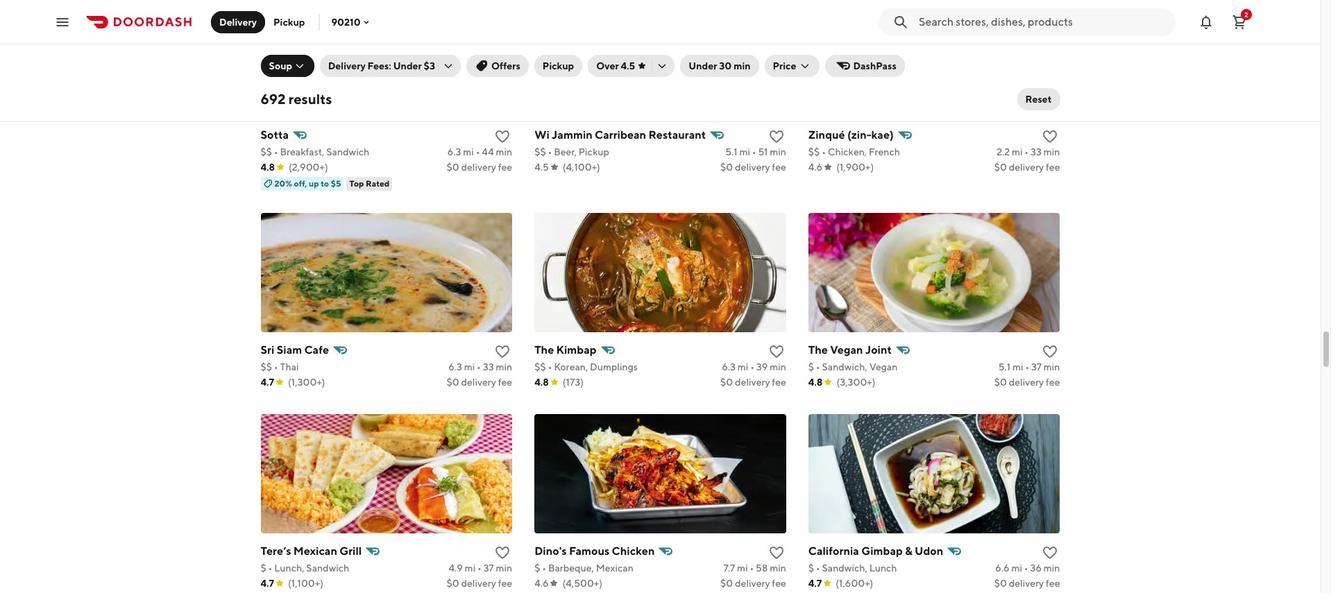 Task type: locate. For each thing, give the bounding box(es) containing it.
$ down the vegan joint
[[809, 361, 814, 373]]

the vegan joint
[[809, 343, 892, 357]]

1 horizontal spatial mexican
[[596, 563, 634, 574]]

click to add this store to your saved list image up 6.3 mi • 39 min at the bottom right
[[768, 343, 785, 360]]

click to add this store to your saved list image
[[768, 128, 785, 145], [494, 545, 511, 561]]

min for joint
[[1044, 361, 1060, 373]]

4.6 for zinqué (zin-kae)
[[809, 161, 823, 173]]

6.3 mi • 33 min
[[449, 361, 512, 373]]

sandwich for tere's mexican grill
[[306, 563, 349, 574]]

fee down 6.3 mi • 33 min
[[498, 377, 512, 388]]

0 horizontal spatial vegan
[[830, 343, 863, 357]]

2 horizontal spatial pickup
[[579, 146, 609, 157]]

click to add this store to your saved list image
[[494, 128, 511, 145], [1042, 128, 1059, 145], [494, 343, 511, 360], [768, 343, 785, 360], [1042, 343, 1059, 360], [768, 545, 785, 561], [1042, 545, 1059, 561]]

0 vertical spatial vegan
[[830, 343, 863, 357]]

0 horizontal spatial 33
[[483, 361, 494, 373]]

0 horizontal spatial delivery
[[219, 16, 257, 27]]

44
[[482, 146, 494, 157]]

2.2
[[997, 146, 1010, 157]]

4.8 for the vegan joint
[[809, 377, 823, 388]]

click to add this store to your saved list image up 5.1 mi • 37 min
[[1042, 343, 1059, 360]]

2 horizontal spatial 4.8
[[809, 377, 823, 388]]

min for grill
[[496, 563, 512, 574]]

$​0 delivery fee down 6.3 mi • 33 min
[[447, 377, 512, 388]]

delivery down 5.1 mi • 51 min
[[735, 161, 770, 173]]

delivery
[[219, 16, 257, 27], [328, 60, 366, 71]]

$​0 down 5.1 mi • 37 min
[[994, 377, 1007, 388]]

(4,100+)
[[563, 161, 600, 173]]

Store search: begin typing to search for stores available on DoorDash text field
[[919, 14, 1168, 30]]

barbeque,
[[548, 563, 594, 574]]

1 vertical spatial 5.1
[[999, 361, 1011, 373]]

4.6 down zinqué at the right top of the page
[[809, 161, 823, 173]]

0 horizontal spatial 4.6
[[535, 578, 549, 589]]

$$ down the sri
[[261, 361, 272, 373]]

delivery down 5.1 mi • 37 min
[[1009, 377, 1044, 388]]

4.7
[[261, 377, 274, 388], [261, 578, 274, 589], [809, 578, 822, 589]]

min for kae)
[[1044, 146, 1060, 157]]

4.5 right over
[[621, 60, 635, 71]]

1 horizontal spatial 33
[[1031, 146, 1042, 157]]

2 the from the left
[[809, 343, 828, 357]]

delivery for the vegan joint
[[1009, 377, 1044, 388]]

0 vertical spatial 33
[[1031, 146, 1042, 157]]

fee down 2.2 mi • 33 min
[[1046, 161, 1060, 173]]

1 vertical spatial delivery
[[328, 60, 366, 71]]

0 vertical spatial pickup button
[[265, 11, 313, 33]]

3 items, open order cart image
[[1231, 14, 1248, 30]]

sandwich down tere's mexican grill
[[306, 563, 349, 574]]

delivery for sri siam cafe
[[461, 377, 496, 388]]

$​0 for the kimbap
[[721, 377, 733, 388]]

1 horizontal spatial delivery
[[328, 60, 366, 71]]

$ down tere's on the bottom left of page
[[261, 563, 266, 574]]

fee down 6.3 mi • 44 min
[[498, 161, 512, 173]]

notification bell image
[[1198, 14, 1215, 30]]

0 horizontal spatial 4.5
[[535, 161, 549, 173]]

fee down 6.6 mi • 36 min on the bottom right of the page
[[1046, 578, 1060, 589]]

$​0 delivery fee down 6.3 mi • 39 min at the bottom right
[[721, 377, 786, 388]]

wi jammin carribean restaurant
[[535, 128, 706, 141]]

pickup button up the soup button
[[265, 11, 313, 33]]

click to add this store to your saved list image for sotta
[[494, 128, 511, 145]]

sri siam cafe
[[261, 343, 329, 357]]

click to add this store to your saved list image up 6.3 mi • 33 min
[[494, 343, 511, 360]]

the up $ • sandwich, vegan
[[809, 343, 828, 357]]

click to add this store to your saved list image up 6.3 mi • 44 min
[[494, 128, 511, 145]]

4.7 for sri siam cafe
[[261, 377, 274, 388]]

$​0 delivery fee for sotta
[[447, 161, 512, 173]]

$​0 down 7.7
[[721, 578, 733, 589]]

zinqué
[[809, 128, 845, 141]]

delivery for sotta
[[461, 161, 496, 173]]

under inside button
[[689, 60, 717, 71]]

vegan
[[830, 343, 863, 357], [870, 361, 898, 373]]

1 the from the left
[[535, 343, 554, 357]]

$ for dino's
[[535, 563, 540, 574]]

1 vertical spatial pickup button
[[534, 55, 583, 77]]

breakfast,
[[280, 146, 324, 157]]

1 horizontal spatial vegan
[[870, 361, 898, 373]]

delivery down 6.3 mi • 44 min
[[461, 161, 496, 173]]

39
[[756, 361, 768, 373]]

pickup for pickup button to the top
[[274, 16, 305, 27]]

4.6 for dino's famous chicken
[[535, 578, 549, 589]]

tere's
[[261, 545, 291, 558]]

open menu image
[[54, 14, 71, 30]]

1 horizontal spatial the
[[809, 343, 828, 357]]

pickup up the soup button
[[274, 16, 305, 27]]

1 vertical spatial sandwich,
[[822, 563, 868, 574]]

min
[[734, 60, 751, 71], [496, 146, 512, 157], [770, 146, 786, 157], [1044, 146, 1060, 157], [496, 361, 512, 373], [770, 361, 786, 373], [1044, 361, 1060, 373], [496, 563, 512, 574], [770, 563, 786, 574], [1044, 563, 1060, 574]]

mi for the vegan joint
[[1013, 361, 1023, 373]]

90210
[[331, 16, 361, 27]]

california
[[809, 545, 859, 558]]

$​0 down 6.3 mi • 44 min
[[447, 161, 459, 173]]

sotta
[[261, 128, 289, 141]]

$​0 delivery fee down 5.1 mi • 37 min
[[994, 377, 1060, 388]]

0 vertical spatial mexican
[[294, 545, 337, 558]]

dumplings
[[590, 361, 638, 373]]

fees:
[[368, 60, 391, 71]]

0 vertical spatial pickup
[[274, 16, 305, 27]]

sandwich
[[326, 146, 369, 157], [306, 563, 349, 574]]

•
[[274, 146, 278, 157], [476, 146, 480, 157], [548, 146, 552, 157], [752, 146, 756, 157], [822, 146, 826, 157], [1025, 146, 1029, 157], [274, 361, 278, 373], [477, 361, 481, 373], [548, 361, 552, 373], [750, 361, 755, 373], [816, 361, 820, 373], [1025, 361, 1029, 373], [268, 563, 272, 574], [478, 563, 482, 574], [542, 563, 546, 574], [750, 563, 754, 574], [816, 563, 820, 574], [1024, 563, 1028, 574]]

pickup for the rightmost pickup button
[[543, 60, 574, 71]]

fee down 4.9 mi • 37 min
[[498, 578, 512, 589]]

2 under from the left
[[689, 60, 717, 71]]

0 horizontal spatial 5.1
[[725, 146, 738, 157]]

2
[[1245, 10, 1249, 18]]

udon
[[915, 545, 944, 558]]

$ • barbeque, mexican
[[535, 563, 634, 574]]

sandwich up 'top' at top left
[[326, 146, 369, 157]]

delivery down 6.3 mi • 39 min at the bottom right
[[735, 377, 770, 388]]

sandwich, up (1,600+)
[[822, 563, 868, 574]]

4.7 for tere's mexican grill
[[261, 578, 274, 589]]

pickup
[[274, 16, 305, 27], [543, 60, 574, 71], [579, 146, 609, 157]]

1 horizontal spatial 37
[[1031, 361, 1042, 373]]

1 sandwich, from the top
[[822, 361, 868, 373]]

2.2 mi • 33 min
[[997, 146, 1060, 157]]

min for cafe
[[496, 361, 512, 373]]

1 vertical spatial click to add this store to your saved list image
[[494, 545, 511, 561]]

delivery
[[461, 161, 496, 173], [735, 161, 770, 173], [1009, 161, 1044, 173], [461, 377, 496, 388], [735, 377, 770, 388], [1009, 377, 1044, 388], [461, 578, 496, 589], [735, 578, 770, 589], [1009, 578, 1044, 589]]

pickup button
[[265, 11, 313, 33], [534, 55, 583, 77]]

1 vertical spatial 33
[[483, 361, 494, 373]]

1 vertical spatial 4.5
[[535, 161, 549, 173]]

$$ for wi jammin carribean restaurant
[[535, 146, 546, 157]]

delivery down 6.3 mi • 33 min
[[461, 377, 496, 388]]

4.7 down tere's on the bottom left of page
[[261, 578, 274, 589]]

6.3
[[448, 146, 461, 157], [449, 361, 462, 373], [722, 361, 736, 373]]

under left $3
[[393, 60, 422, 71]]

mi
[[463, 146, 474, 157], [740, 146, 750, 157], [1012, 146, 1023, 157], [464, 361, 475, 373], [738, 361, 749, 373], [1013, 361, 1023, 373], [465, 563, 476, 574], [737, 563, 748, 574], [1012, 563, 1022, 574]]

$ down dino's
[[535, 563, 540, 574]]

1 horizontal spatial 4.8
[[535, 377, 549, 388]]

gimbap
[[862, 545, 903, 558]]

$​0 delivery fee down 2.2 mi • 33 min
[[994, 161, 1060, 173]]

$$ down the kimbap
[[535, 361, 546, 373]]

4.8 for the kimbap
[[535, 377, 549, 388]]

$$ for sotta
[[261, 146, 272, 157]]

4.9 mi • 37 min
[[449, 563, 512, 574]]

delivery down 2.2 mi • 33 min
[[1009, 161, 1044, 173]]

click to add this store to your saved list image up 2.2 mi • 33 min
[[1042, 128, 1059, 145]]

fee for the kimbap
[[772, 377, 786, 388]]

$$
[[261, 146, 272, 157], [535, 146, 546, 157], [809, 146, 820, 157], [261, 361, 272, 373], [535, 361, 546, 373]]

5.1 mi • 51 min
[[725, 146, 786, 157]]

0 horizontal spatial mexican
[[294, 545, 337, 558]]

the up korean,
[[535, 343, 554, 357]]

$$ down zinqué at the right top of the page
[[809, 146, 820, 157]]

fee for california gimbap & udon
[[1046, 578, 1060, 589]]

fee for zinqué (zin-kae)
[[1046, 161, 1060, 173]]

pickup up (4,100+)
[[579, 146, 609, 157]]

(2,900+)
[[289, 161, 328, 173]]

1 vertical spatial mexican
[[596, 563, 634, 574]]

siam
[[277, 343, 302, 357]]

4.7 for california gimbap & udon
[[809, 578, 822, 589]]

carribean
[[595, 128, 646, 141]]

pickup left over
[[543, 60, 574, 71]]

0 horizontal spatial the
[[535, 343, 554, 357]]

under left 30
[[689, 60, 717, 71]]

mexican down chicken
[[596, 563, 634, 574]]

$​0 delivery fee for sri siam cafe
[[447, 377, 512, 388]]

fee down 6.3 mi • 39 min at the bottom right
[[772, 377, 786, 388]]

0 horizontal spatial 37
[[484, 563, 494, 574]]

$​0 for wi jammin carribean restaurant
[[721, 161, 733, 173]]

vegan up $ • sandwich, vegan
[[830, 343, 863, 357]]

4.6 down barbeque,
[[535, 578, 549, 589]]

mi for dino's famous chicken
[[737, 563, 748, 574]]

$​0 delivery fee down 6.6 mi • 36 min on the bottom right of the page
[[994, 578, 1060, 589]]

click to add this store to your saved list image up 4.9 mi • 37 min
[[494, 545, 511, 561]]

4.7 down $$ • thai
[[261, 377, 274, 388]]

$$ • korean, dumplings
[[535, 361, 638, 373]]

$
[[809, 361, 814, 373], [261, 563, 266, 574], [535, 563, 540, 574], [809, 563, 814, 574]]

zinqué (zin-kae)
[[809, 128, 894, 141]]

$​0 delivery fee down 7.7 mi • 58 min
[[721, 578, 786, 589]]

4.5 down wi on the top of the page
[[535, 161, 549, 173]]

$​0 delivery fee down 4.9 mi • 37 min
[[447, 578, 512, 589]]

5.1
[[725, 146, 738, 157], [999, 361, 1011, 373]]

$​0 delivery fee down 6.3 mi • 44 min
[[447, 161, 512, 173]]

vegan down joint
[[870, 361, 898, 373]]

1 horizontal spatial under
[[689, 60, 717, 71]]

delivery down 6.6 mi • 36 min on the bottom right of the page
[[1009, 578, 1044, 589]]

$ down california
[[809, 563, 814, 574]]

0 horizontal spatial click to add this store to your saved list image
[[494, 545, 511, 561]]

delivery for tere's mexican grill
[[461, 578, 496, 589]]

results
[[289, 91, 332, 107]]

1 vertical spatial sandwich
[[306, 563, 349, 574]]

5.1 for wi jammin carribean restaurant
[[725, 146, 738, 157]]

click to add this store to your saved list image for wi jammin carribean restaurant
[[768, 128, 785, 145]]

pickup button left over
[[534, 55, 583, 77]]

$​0 down 6.6
[[994, 578, 1007, 589]]

1 horizontal spatial 4.5
[[621, 60, 635, 71]]

delivery down 7.7 mi • 58 min
[[735, 578, 770, 589]]

$​0 down 5.1 mi • 51 min
[[721, 161, 733, 173]]

dino's
[[535, 545, 567, 558]]

0 horizontal spatial 4.8
[[261, 161, 275, 173]]

french
[[869, 146, 900, 157]]

sandwich,
[[822, 361, 868, 373], [822, 563, 868, 574]]

california gimbap & udon
[[809, 545, 944, 558]]

$ • lunch, sandwich
[[261, 563, 349, 574]]

4.8 up 20%
[[261, 161, 275, 173]]

$​0 down 6.3 mi • 39 min at the bottom right
[[721, 377, 733, 388]]

click to add this store to your saved list image for zinqué (zin-kae)
[[1042, 128, 1059, 145]]

0 vertical spatial 4.6
[[809, 161, 823, 173]]

0 vertical spatial 37
[[1031, 361, 1042, 373]]

$$ down sotta on the left top
[[261, 146, 272, 157]]

delivery for wi jammin carribean restaurant
[[735, 161, 770, 173]]

fee down 5.1 mi • 51 min
[[772, 161, 786, 173]]

reset
[[1026, 94, 1052, 105]]

1 horizontal spatial 4.6
[[809, 161, 823, 173]]

mexican
[[294, 545, 337, 558], [596, 563, 634, 574]]

$​0 down 4.9
[[447, 578, 459, 589]]

0 vertical spatial delivery
[[219, 16, 257, 27]]

delivery for delivery
[[219, 16, 257, 27]]

click to add this store to your saved list image up 7.7 mi • 58 min
[[768, 545, 785, 561]]

fee down 7.7 mi • 58 min
[[772, 578, 786, 589]]

delivery inside button
[[219, 16, 257, 27]]

4.7 down california
[[809, 578, 822, 589]]

$$ for the kimbap
[[535, 361, 546, 373]]

fee down 5.1 mi • 37 min
[[1046, 377, 1060, 388]]

0 vertical spatial sandwich
[[326, 146, 369, 157]]

5.1 mi • 37 min
[[999, 361, 1060, 373]]

0 horizontal spatial pickup
[[274, 16, 305, 27]]

fee for wi jammin carribean restaurant
[[772, 161, 786, 173]]

the
[[535, 343, 554, 357], [809, 343, 828, 357]]

to
[[321, 178, 329, 189]]

1 horizontal spatial pickup
[[543, 60, 574, 71]]

4.5
[[621, 60, 635, 71], [535, 161, 549, 173]]

$$ down wi on the top of the page
[[535, 146, 546, 157]]

$​0 down 6.3 mi • 33 min
[[447, 377, 459, 388]]

0 vertical spatial sandwich,
[[822, 361, 868, 373]]

$​0 delivery fee down 5.1 mi • 51 min
[[721, 161, 786, 173]]

1 vertical spatial 4.6
[[535, 578, 549, 589]]

(4,500+)
[[563, 578, 602, 589]]

0 vertical spatial 4.5
[[621, 60, 635, 71]]

chicken,
[[828, 146, 867, 157]]

1 vertical spatial pickup
[[543, 60, 574, 71]]

$ for the
[[809, 361, 814, 373]]

692 results
[[261, 91, 332, 107]]

sandwich, down the vegan joint
[[822, 361, 868, 373]]

click to add this store to your saved list image for the kimbap
[[768, 343, 785, 360]]

mexican up $ • lunch, sandwich
[[294, 545, 337, 558]]

33
[[1031, 146, 1042, 157], [483, 361, 494, 373]]

$5
[[331, 178, 341, 189]]

mi for sri siam cafe
[[464, 361, 475, 373]]

korean,
[[554, 361, 588, 373]]

delivery down 4.9 mi • 37 min
[[461, 578, 496, 589]]

click to add this store to your saved list image up 6.6 mi • 36 min on the bottom right of the page
[[1042, 545, 1059, 561]]

$$ for zinqué (zin-kae)
[[809, 146, 820, 157]]

2 vertical spatial pickup
[[579, 146, 609, 157]]

min for chicken
[[770, 563, 786, 574]]

mi for tere's mexican grill
[[465, 563, 476, 574]]

under
[[393, 60, 422, 71], [689, 60, 717, 71]]

4.8 down $ • sandwich, vegan
[[809, 377, 823, 388]]

over
[[596, 60, 619, 71]]

1 horizontal spatial 5.1
[[999, 361, 1011, 373]]

2 sandwich, from the top
[[822, 563, 868, 574]]

4.8 left (173) on the bottom
[[535, 377, 549, 388]]

click to add this store to your saved list image for sri siam cafe
[[494, 343, 511, 360]]

delivery for california gimbap & udon
[[1009, 578, 1044, 589]]

0 vertical spatial 5.1
[[725, 146, 738, 157]]

soup button
[[261, 55, 314, 77]]

click to add this store to your saved list image up 5.1 mi • 51 min
[[768, 128, 785, 145]]

0 vertical spatial click to add this store to your saved list image
[[768, 128, 785, 145]]

1 horizontal spatial click to add this store to your saved list image
[[768, 128, 785, 145]]

0 horizontal spatial under
[[393, 60, 422, 71]]

0 horizontal spatial pickup button
[[265, 11, 313, 33]]

1 vertical spatial 37
[[484, 563, 494, 574]]

$​0 down the 2.2
[[994, 161, 1007, 173]]



Task type: describe. For each thing, give the bounding box(es) containing it.
fee for dino's famous chicken
[[772, 578, 786, 589]]

click to add this store to your saved list image for the vegan joint
[[1042, 343, 1059, 360]]

37 for tere's mexican grill
[[484, 563, 494, 574]]

2 button
[[1226, 8, 1254, 36]]

7.7 mi • 58 min
[[724, 563, 786, 574]]

$​0 delivery fee for dino's famous chicken
[[721, 578, 786, 589]]

33 for sri siam cafe
[[483, 361, 494, 373]]

min inside button
[[734, 60, 751, 71]]

click to add this store to your saved list image for tere's mexican grill
[[494, 545, 511, 561]]

30
[[719, 60, 732, 71]]

price
[[773, 60, 796, 71]]

price button
[[765, 55, 820, 77]]

tere's mexican grill
[[261, 545, 362, 558]]

90210 button
[[331, 16, 372, 27]]

sri
[[261, 343, 274, 357]]

$​0 delivery fee for california gimbap & udon
[[994, 578, 1060, 589]]

wi
[[535, 128, 550, 141]]

sandwich for sotta
[[326, 146, 369, 157]]

$$ • beer, pickup
[[535, 146, 609, 157]]

(1,300+)
[[288, 377, 325, 388]]

58
[[756, 563, 768, 574]]

joint
[[865, 343, 892, 357]]

$​0 for zinqué (zin-kae)
[[994, 161, 1007, 173]]

min for carribean
[[770, 146, 786, 157]]

kae)
[[872, 128, 894, 141]]

$​0 delivery fee for zinqué (zin-kae)
[[994, 161, 1060, 173]]

delivery for zinqué (zin-kae)
[[1009, 161, 1044, 173]]

top
[[349, 178, 364, 189]]

chicken
[[612, 545, 655, 558]]

thai
[[280, 361, 299, 373]]

4.9
[[449, 563, 463, 574]]

sandwich, for vegan
[[822, 361, 868, 373]]

kimbap
[[556, 343, 597, 357]]

mi for the kimbap
[[738, 361, 749, 373]]

6.3 mi • 39 min
[[722, 361, 786, 373]]

4.5 inside button
[[621, 60, 635, 71]]

lunch
[[870, 563, 897, 574]]

$ for tere's
[[261, 563, 266, 574]]

grill
[[340, 545, 362, 558]]

36
[[1030, 563, 1042, 574]]

$​0 for sotta
[[447, 161, 459, 173]]

dashpass button
[[826, 55, 905, 77]]

1 horizontal spatial pickup button
[[534, 55, 583, 77]]

dashpass
[[853, 60, 897, 71]]

the kimbap
[[535, 343, 597, 357]]

reset button
[[1017, 88, 1060, 110]]

$​0 delivery fee for the kimbap
[[721, 377, 786, 388]]

$$ • breakfast, sandwich
[[261, 146, 369, 157]]

delivery for dino's famous chicken
[[735, 578, 770, 589]]

(3,300+)
[[837, 377, 876, 388]]

under 30 min
[[689, 60, 751, 71]]

delivery fees: under $3
[[328, 60, 435, 71]]

20% off, up to $5
[[275, 178, 341, 189]]

6.3 for sotta
[[448, 146, 461, 157]]

delivery button
[[211, 11, 265, 33]]

&
[[905, 545, 913, 558]]

off,
[[294, 178, 307, 189]]

$$ • thai
[[261, 361, 299, 373]]

(zin-
[[848, 128, 872, 141]]

min for &
[[1044, 563, 1060, 574]]

the for the vegan joint
[[809, 343, 828, 357]]

mi for wi jammin carribean restaurant
[[740, 146, 750, 157]]

delivery for the kimbap
[[735, 377, 770, 388]]

6.3 for the kimbap
[[722, 361, 736, 373]]

top rated
[[349, 178, 390, 189]]

fee for tere's mexican grill
[[498, 578, 512, 589]]

$​0 for sri siam cafe
[[447, 377, 459, 388]]

over 4.5 button
[[588, 55, 675, 77]]

(1,100+)
[[288, 578, 323, 589]]

$​0 for the vegan joint
[[994, 377, 1007, 388]]

restaurant
[[649, 128, 706, 141]]

the for the kimbap
[[535, 343, 554, 357]]

692
[[261, 91, 286, 107]]

under 30 min button
[[680, 55, 759, 77]]

$​0 for california gimbap & udon
[[994, 578, 1007, 589]]

33 for zinqué (zin-kae)
[[1031, 146, 1042, 157]]

fee for the vegan joint
[[1046, 377, 1060, 388]]

beer,
[[554, 146, 577, 157]]

$​0 delivery fee for the vegan joint
[[994, 377, 1060, 388]]

7.7
[[724, 563, 735, 574]]

fee for sri siam cafe
[[498, 377, 512, 388]]

sandwich, for gimbap
[[822, 563, 868, 574]]

51
[[758, 146, 768, 157]]

20%
[[275, 178, 292, 189]]

mi for california gimbap & udon
[[1012, 563, 1022, 574]]

1 vertical spatial vegan
[[870, 361, 898, 373]]

$​0 delivery fee for tere's mexican grill
[[447, 578, 512, 589]]

soup
[[269, 60, 292, 71]]

(1,600+)
[[836, 578, 873, 589]]

famous
[[569, 545, 610, 558]]

4.8 for sotta
[[261, 161, 275, 173]]

(173)
[[563, 377, 584, 388]]

click to add this store to your saved list image for california gimbap & udon
[[1042, 545, 1059, 561]]

$$ for sri siam cafe
[[261, 361, 272, 373]]

up
[[309, 178, 319, 189]]

mi for zinqué (zin-kae)
[[1012, 146, 1023, 157]]

lunch,
[[274, 563, 304, 574]]

rated
[[366, 178, 390, 189]]

$​0 for tere's mexican grill
[[447, 578, 459, 589]]

click to add this store to your saved list image for dino's famous chicken
[[768, 545, 785, 561]]

$3
[[424, 60, 435, 71]]

cafe
[[304, 343, 329, 357]]

6.6
[[996, 563, 1010, 574]]

$ for california
[[809, 563, 814, 574]]

fee for sotta
[[498, 161, 512, 173]]

delivery for delivery fees: under $3
[[328, 60, 366, 71]]

$$ • chicken, french
[[809, 146, 900, 157]]

offers
[[491, 60, 520, 71]]

$ • sandwich, lunch
[[809, 563, 897, 574]]

5.1 for the vegan joint
[[999, 361, 1011, 373]]

(1,900+)
[[837, 161, 874, 173]]

$​0 delivery fee for wi jammin carribean restaurant
[[721, 161, 786, 173]]

mi for sotta
[[463, 146, 474, 157]]

$​0 for dino's famous chicken
[[721, 578, 733, 589]]

6.3 mi • 44 min
[[448, 146, 512, 157]]

1 under from the left
[[393, 60, 422, 71]]

over 4.5
[[596, 60, 635, 71]]

jammin
[[552, 128, 593, 141]]

dino's famous chicken
[[535, 545, 655, 558]]

6.3 for sri siam cafe
[[449, 361, 462, 373]]

37 for the vegan joint
[[1031, 361, 1042, 373]]



Task type: vqa. For each thing, say whether or not it's contained in the screenshot.


